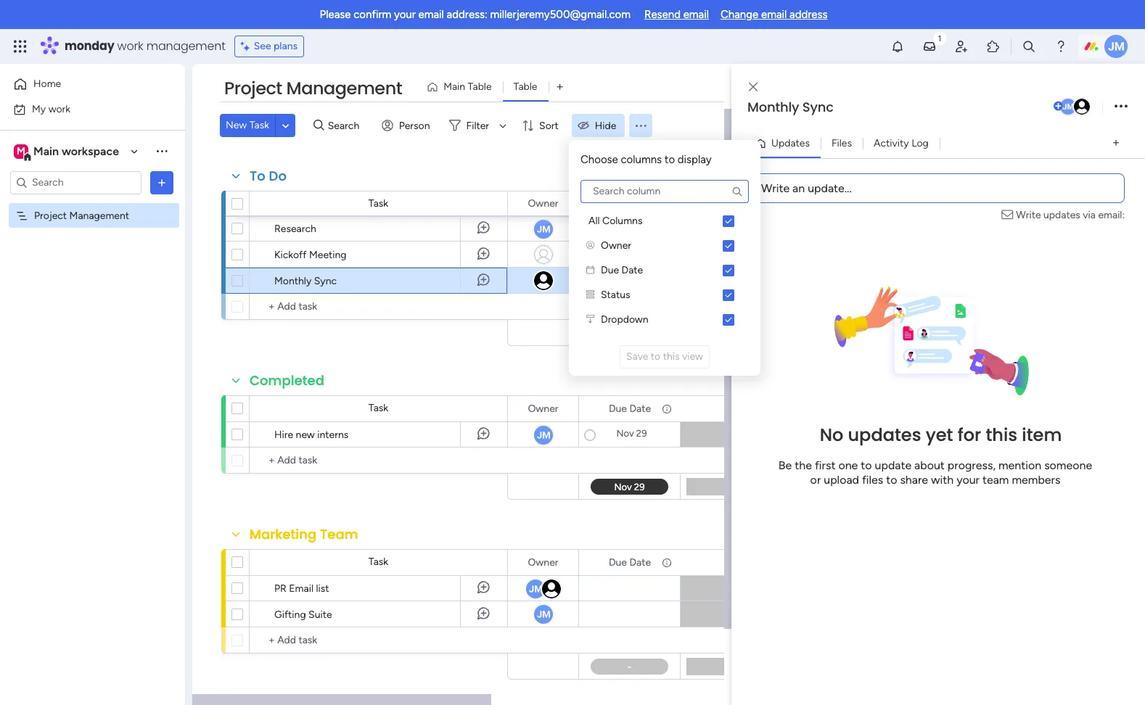 Task type: locate. For each thing, give the bounding box(es) containing it.
inbox image
[[923, 39, 937, 54]]

0 vertical spatial your
[[394, 8, 416, 21]]

due date field for team
[[605, 555, 655, 571]]

see plans button
[[234, 36, 304, 57]]

0 vertical spatial owner field
[[524, 196, 562, 212]]

main table
[[444, 81, 492, 93]]

date
[[630, 197, 651, 209], [622, 264, 643, 276], [630, 402, 651, 415], [630, 556, 651, 569]]

marketing team
[[250, 525, 358, 544]]

0 vertical spatial sync
[[803, 98, 834, 116]]

plans
[[274, 40, 298, 52]]

write left "via"
[[1016, 209, 1041, 221]]

1 table from the left
[[468, 81, 492, 93]]

add view image down options icon
[[1113, 138, 1119, 149]]

management
[[146, 38, 226, 54]]

gifting
[[274, 609, 306, 621]]

main inside workspace selection element
[[33, 144, 59, 158]]

management inside field
[[286, 76, 402, 100]]

owner for to do
[[528, 197, 559, 209]]

2 table from the left
[[514, 81, 537, 93]]

1 vertical spatial your
[[957, 473, 980, 487]]

jeremy miller image
[[1059, 97, 1078, 116]]

write inside write an update... button
[[761, 181, 790, 195]]

1 vertical spatial sync
[[314, 275, 337, 287]]

update
[[875, 459, 912, 473]]

due date field for do
[[605, 196, 655, 212]]

project management up v2 search icon
[[224, 76, 402, 100]]

no
[[820, 423, 844, 447]]

main for main table
[[444, 81, 465, 93]]

team
[[320, 525, 358, 544]]

project management
[[224, 76, 402, 100], [34, 209, 129, 222]]

1 + add task text field from the top
[[257, 452, 375, 470]]

sync
[[803, 98, 834, 116], [314, 275, 337, 287]]

0 vertical spatial due date field
[[605, 196, 655, 212]]

to right 'save'
[[651, 350, 661, 363]]

first
[[815, 459, 836, 473]]

0 vertical spatial monthly sync
[[748, 98, 834, 116]]

management down search in workspace field
[[69, 209, 129, 222]]

1 horizontal spatial your
[[957, 473, 980, 487]]

project management inside field
[[224, 76, 402, 100]]

2 email from the left
[[683, 8, 709, 21]]

1 horizontal spatial updates
[[1044, 209, 1081, 221]]

display
[[678, 153, 712, 166]]

table up filter
[[468, 81, 492, 93]]

1 horizontal spatial table
[[514, 81, 537, 93]]

project
[[224, 76, 282, 100], [34, 209, 67, 222]]

upload
[[824, 473, 859, 487]]

0 horizontal spatial main
[[33, 144, 59, 158]]

1 email from the left
[[418, 8, 444, 21]]

1 horizontal spatial this
[[986, 423, 1018, 447]]

column information image down save to this view button
[[661, 403, 673, 415]]

project inside field
[[224, 76, 282, 100]]

0 horizontal spatial monthly sync
[[274, 275, 337, 287]]

this
[[663, 350, 680, 363], [986, 423, 1018, 447]]

nov 29
[[617, 428, 647, 439]]

pr email list
[[274, 583, 329, 595]]

1 vertical spatial add view image
[[1113, 138, 1119, 149]]

filter button
[[443, 114, 512, 137]]

1 vertical spatial monthly
[[274, 275, 312, 287]]

your
[[394, 8, 416, 21], [957, 473, 980, 487]]

2 vertical spatial owner field
[[524, 555, 562, 571]]

Due Date field
[[605, 196, 655, 212], [605, 401, 655, 417], [605, 555, 655, 571]]

0 horizontal spatial write
[[761, 181, 790, 195]]

share
[[900, 473, 928, 487]]

date up 29
[[630, 402, 651, 415]]

email right the resend
[[683, 8, 709, 21]]

0 horizontal spatial project management
[[34, 209, 129, 222]]

envelope o image
[[1002, 207, 1016, 222]]

None search field
[[569, 180, 761, 203]]

work right monday
[[117, 38, 143, 54]]

option
[[0, 203, 185, 205]]

0 horizontal spatial monthly
[[274, 275, 312, 287]]

monthly sync down kickoff meeting
[[274, 275, 337, 287]]

new
[[296, 429, 315, 441]]

project management down search in workspace field
[[34, 209, 129, 222]]

workspace options image
[[155, 144, 169, 158]]

monthly down kickoff
[[274, 275, 312, 287]]

nov
[[619, 222, 637, 233], [617, 428, 634, 439]]

email
[[289, 583, 314, 595]]

updates for write
[[1044, 209, 1081, 221]]

column information image down choose columns to display at the right of page
[[661, 198, 673, 209]]

0 horizontal spatial add view image
[[557, 82, 563, 93]]

0 horizontal spatial email
[[418, 8, 444, 21]]

To Do field
[[246, 167, 290, 186]]

updates left "via"
[[1044, 209, 1081, 221]]

due date left column information icon
[[609, 556, 651, 569]]

work inside my work button
[[48, 103, 70, 115]]

main up filter popup button
[[444, 81, 465, 93]]

nov left 29
[[617, 428, 634, 439]]

0 vertical spatial updates
[[1044, 209, 1081, 221]]

dec 1
[[620, 274, 643, 285]]

your down progress,
[[957, 473, 980, 487]]

1 column information image from the top
[[661, 198, 673, 209]]

2 vertical spatial due date field
[[605, 555, 655, 571]]

due up all columns
[[609, 197, 627, 209]]

due date field up the columns
[[605, 196, 655, 212]]

updates up update
[[848, 423, 921, 447]]

updates
[[1044, 209, 1081, 221], [848, 423, 921, 447]]

table up 'sort' popup button
[[514, 81, 537, 93]]

new
[[226, 119, 247, 131]]

pr
[[274, 583, 287, 595]]

work right my
[[48, 103, 70, 115]]

project up new task
[[224, 76, 282, 100]]

someone
[[1045, 459, 1092, 473]]

0 vertical spatial project
[[224, 76, 282, 100]]

0 vertical spatial add view image
[[557, 82, 563, 93]]

view
[[682, 350, 703, 363]]

to inside button
[[651, 350, 661, 363]]

due date field left column information icon
[[605, 555, 655, 571]]

dropdown
[[601, 313, 649, 326]]

due date
[[609, 197, 651, 209], [601, 264, 643, 276], [609, 402, 651, 415], [609, 556, 651, 569]]

0 horizontal spatial this
[[663, 350, 680, 363]]

due date down oct
[[601, 264, 643, 276]]

management
[[286, 76, 402, 100], [69, 209, 129, 222]]

do
[[269, 167, 287, 185]]

0 vertical spatial column information image
[[661, 198, 673, 209]]

write for write an update...
[[761, 181, 790, 195]]

nov left 4
[[619, 222, 637, 233]]

1 vertical spatial owner field
[[524, 401, 562, 417]]

save to this view button
[[620, 345, 710, 368]]

monthly sync
[[748, 98, 834, 116], [274, 275, 337, 287]]

Marketing Team field
[[246, 525, 362, 544]]

2 due date field from the top
[[605, 401, 655, 417]]

0 horizontal spatial management
[[69, 209, 129, 222]]

1 vertical spatial nov
[[617, 428, 634, 439]]

Completed field
[[246, 372, 328, 390]]

1 horizontal spatial monthly sync
[[748, 98, 834, 116]]

completed
[[250, 372, 324, 390]]

interns
[[317, 429, 349, 441]]

monday work management
[[65, 38, 226, 54]]

oct 31
[[618, 248, 646, 258]]

0 vertical spatial main
[[444, 81, 465, 93]]

due date field up the nov 29
[[605, 401, 655, 417]]

table button
[[503, 75, 548, 99]]

3 due date field from the top
[[605, 555, 655, 571]]

1 horizontal spatial email
[[683, 8, 709, 21]]

work for monday
[[117, 38, 143, 54]]

email for resend email
[[683, 8, 709, 21]]

this right for
[[986, 423, 1018, 447]]

1 horizontal spatial main
[[444, 81, 465, 93]]

1 horizontal spatial sync
[[803, 98, 834, 116]]

column information image
[[661, 198, 673, 209], [661, 403, 673, 415]]

be
[[779, 459, 792, 473]]

1 horizontal spatial project management
[[224, 76, 402, 100]]

0 vertical spatial nov
[[619, 222, 637, 233]]

work
[[117, 38, 143, 54], [48, 103, 70, 115]]

owner field for do
[[524, 196, 562, 212]]

2 owner field from the top
[[524, 401, 562, 417]]

table inside button
[[468, 81, 492, 93]]

0 horizontal spatial updates
[[848, 423, 921, 447]]

1 owner field from the top
[[524, 196, 562, 212]]

be the first one to update about progress, mention someone or upload files to share with your team members
[[779, 459, 1092, 487]]

write for write updates via email:
[[1016, 209, 1041, 221]]

0 vertical spatial project management
[[224, 76, 402, 100]]

due date up the columns
[[609, 197, 651, 209]]

dapulse drag 2 image
[[734, 369, 738, 385]]

to
[[250, 167, 266, 185]]

kickoff meeting
[[274, 249, 347, 261]]

Monthly Sync field
[[744, 98, 1051, 117]]

your right confirm
[[394, 8, 416, 21]]

1 horizontal spatial management
[[286, 76, 402, 100]]

1 vertical spatial + add task text field
[[257, 632, 375, 650]]

monthly sync up updates
[[748, 98, 834, 116]]

29
[[636, 428, 647, 439]]

1 horizontal spatial project
[[224, 76, 282, 100]]

monthly sync inside monthly sync field
[[748, 98, 834, 116]]

1 vertical spatial column information image
[[661, 403, 673, 415]]

0 vertical spatial + add task text field
[[257, 452, 375, 470]]

1 due date field from the top
[[605, 196, 655, 212]]

home button
[[9, 73, 156, 96]]

to do
[[250, 167, 287, 185]]

main inside button
[[444, 81, 465, 93]]

activity log
[[874, 137, 929, 149]]

write
[[761, 181, 790, 195], [1016, 209, 1041, 221]]

0 vertical spatial management
[[286, 76, 402, 100]]

+ add task text field down hire new interns
[[257, 452, 375, 470]]

files
[[832, 137, 852, 149]]

table inside button
[[514, 81, 537, 93]]

sort
[[539, 119, 559, 132]]

date up 4
[[630, 197, 651, 209]]

please confirm your email address: millerjeremy500@gmail.com
[[320, 8, 631, 21]]

sync inside field
[[803, 98, 834, 116]]

management inside "list box"
[[69, 209, 129, 222]]

1 vertical spatial project
[[34, 209, 67, 222]]

sync up files
[[803, 98, 834, 116]]

arrow down image
[[494, 117, 512, 134]]

kickoff
[[274, 249, 307, 261]]

1 vertical spatial monthly sync
[[274, 275, 337, 287]]

date for to do
[[630, 197, 651, 209]]

+ Add task text field
[[257, 452, 375, 470], [257, 632, 375, 650]]

to
[[665, 153, 675, 166], [651, 350, 661, 363], [861, 459, 872, 473], [886, 473, 897, 487]]

Owner field
[[524, 196, 562, 212], [524, 401, 562, 417], [524, 555, 562, 571]]

project management inside "list box"
[[34, 209, 129, 222]]

1 vertical spatial management
[[69, 209, 129, 222]]

menu image
[[634, 118, 648, 133]]

2 column information image from the top
[[661, 403, 673, 415]]

1 vertical spatial work
[[48, 103, 70, 115]]

change email address
[[721, 8, 828, 21]]

management up search field
[[286, 76, 402, 100]]

owner for completed
[[528, 402, 559, 415]]

search image
[[732, 185, 743, 197]]

columns
[[621, 153, 662, 166]]

due left column information icon
[[609, 556, 627, 569]]

table
[[468, 81, 492, 93], [514, 81, 537, 93]]

email left address:
[[418, 8, 444, 21]]

1 vertical spatial due date field
[[605, 401, 655, 417]]

write left the an
[[761, 181, 790, 195]]

due date for marketing team
[[609, 556, 651, 569]]

1 horizontal spatial work
[[117, 38, 143, 54]]

1 vertical spatial write
[[1016, 209, 1041, 221]]

due right v2 calendar view small outline image
[[601, 264, 619, 276]]

1 vertical spatial main
[[33, 144, 59, 158]]

owner field for team
[[524, 555, 562, 571]]

this left view
[[663, 350, 680, 363]]

0 horizontal spatial project
[[34, 209, 67, 222]]

+ add task text field down suite
[[257, 632, 375, 650]]

main right workspace image
[[33, 144, 59, 158]]

nov for hire new interns
[[617, 428, 634, 439]]

add view image right the table button
[[557, 82, 563, 93]]

1 horizontal spatial write
[[1016, 209, 1041, 221]]

3 owner field from the top
[[524, 555, 562, 571]]

3 email from the left
[[761, 8, 787, 21]]

date left column information icon
[[630, 556, 651, 569]]

0 horizontal spatial work
[[48, 103, 70, 115]]

workspace selection element
[[14, 143, 121, 161]]

date down oct 31
[[622, 264, 643, 276]]

members
[[1012, 473, 1061, 487]]

this inside button
[[663, 350, 680, 363]]

1 horizontal spatial monthly
[[748, 98, 799, 116]]

2 horizontal spatial email
[[761, 8, 787, 21]]

add view image
[[557, 82, 563, 93], [1113, 138, 1119, 149]]

email right change
[[761, 8, 787, 21]]

jeremy miller image
[[1105, 35, 1128, 58]]

an
[[793, 181, 805, 195]]

0 vertical spatial monthly
[[748, 98, 799, 116]]

confirm
[[354, 8, 391, 21]]

monthly
[[748, 98, 799, 116], [274, 275, 312, 287]]

project down search in workspace field
[[34, 209, 67, 222]]

1 vertical spatial project management
[[34, 209, 129, 222]]

sync down the meeting
[[314, 275, 337, 287]]

2 + add task text field from the top
[[257, 632, 375, 650]]

0 vertical spatial this
[[663, 350, 680, 363]]

0 vertical spatial work
[[117, 38, 143, 54]]

due up the nov 29
[[609, 402, 627, 415]]

0 vertical spatial write
[[761, 181, 790, 195]]

date for completed
[[630, 402, 651, 415]]

Project Management field
[[221, 76, 406, 101]]

1 vertical spatial updates
[[848, 423, 921, 447]]

change
[[721, 8, 759, 21]]

0 horizontal spatial table
[[468, 81, 492, 93]]

resend email link
[[645, 8, 709, 21]]

due date up the nov 29
[[609, 402, 651, 415]]

monthly down close icon
[[748, 98, 799, 116]]



Task type: describe. For each thing, give the bounding box(es) containing it.
updates
[[772, 137, 810, 149]]

Search field
[[324, 115, 368, 136]]

updates for no
[[848, 423, 921, 447]]

v2 status outline image
[[586, 291, 594, 299]]

choose columns to display
[[581, 153, 712, 166]]

Search in workspace field
[[30, 174, 121, 191]]

no updates yet for this item
[[820, 423, 1062, 447]]

search everything image
[[1022, 39, 1036, 54]]

terryturtle85@gmail.com image
[[1073, 97, 1092, 116]]

monthly inside field
[[748, 98, 799, 116]]

update...
[[808, 181, 852, 195]]

options image
[[155, 175, 169, 190]]

all
[[589, 214, 600, 227]]

home
[[33, 78, 61, 90]]

millerjeremy500@gmail.com
[[490, 8, 631, 21]]

choose
[[581, 153, 618, 166]]

0 horizontal spatial your
[[394, 8, 416, 21]]

due for to do
[[609, 197, 627, 209]]

due date for completed
[[609, 402, 651, 415]]

v2 calendar view small outline image
[[586, 266, 594, 274]]

1
[[639, 274, 643, 285]]

progress,
[[948, 459, 996, 473]]

my
[[32, 103, 46, 115]]

notifications image
[[891, 39, 905, 54]]

task inside button
[[249, 119, 269, 131]]

oct
[[618, 248, 634, 258]]

monday
[[65, 38, 114, 54]]

close image
[[749, 82, 758, 93]]

nov for research
[[619, 222, 637, 233]]

dapulse person column image
[[586, 242, 594, 250]]

Search column search field
[[581, 180, 749, 203]]

see plans
[[254, 40, 298, 52]]

small dropdown column outline image
[[586, 316, 594, 324]]

to down update
[[886, 473, 897, 487]]

email for change email address
[[761, 8, 787, 21]]

files button
[[821, 132, 863, 155]]

resend
[[645, 8, 681, 21]]

column information image
[[661, 557, 673, 569]]

date for marketing team
[[630, 556, 651, 569]]

due date for to do
[[609, 197, 651, 209]]

one
[[839, 459, 858, 473]]

options image
[[1115, 97, 1128, 116]]

with
[[931, 473, 954, 487]]

columns
[[602, 214, 643, 227]]

4
[[639, 222, 645, 233]]

team
[[983, 473, 1009, 487]]

new task
[[226, 119, 269, 131]]

status
[[601, 289, 630, 301]]

1 vertical spatial this
[[986, 423, 1018, 447]]

meeting
[[309, 249, 347, 261]]

my work
[[32, 103, 70, 115]]

write updates via email:
[[1016, 209, 1125, 221]]

invite members image
[[954, 39, 969, 54]]

suite
[[309, 609, 332, 621]]

help image
[[1054, 39, 1068, 54]]

workspace
[[62, 144, 119, 158]]

research
[[274, 223, 316, 235]]

change email address link
[[721, 8, 828, 21]]

address:
[[447, 8, 488, 21]]

save to this view
[[626, 350, 703, 363]]

project inside "list box"
[[34, 209, 67, 222]]

write an update... button
[[746, 173, 1125, 203]]

person button
[[376, 114, 439, 137]]

main for main workspace
[[33, 144, 59, 158]]

please
[[320, 8, 351, 21]]

main workspace
[[33, 144, 119, 158]]

v2 done deadline image
[[584, 248, 596, 262]]

yet
[[926, 423, 953, 447]]

hire new interns
[[274, 429, 349, 441]]

save
[[626, 350, 648, 363]]

list
[[316, 583, 329, 595]]

work for my
[[48, 103, 70, 115]]

about
[[915, 459, 945, 473]]

+ Add task text field
[[257, 298, 375, 316]]

marketing
[[250, 525, 317, 544]]

your inside be the first one to update about progress, mention someone or upload files to share with your team members
[[957, 473, 980, 487]]

gifting suite
[[274, 609, 332, 621]]

activity log button
[[863, 132, 940, 155]]

address
[[790, 8, 828, 21]]

see
[[254, 40, 271, 52]]

apps image
[[986, 39, 1001, 54]]

workspace image
[[14, 143, 28, 159]]

dapulse addbtn image
[[1054, 102, 1063, 111]]

for
[[958, 423, 981, 447]]

v2 search image
[[314, 117, 324, 134]]

resend email
[[645, 8, 709, 21]]

due for completed
[[609, 402, 627, 415]]

to left display
[[665, 153, 675, 166]]

to up files
[[861, 459, 872, 473]]

1 image
[[933, 30, 946, 46]]

1 horizontal spatial add view image
[[1113, 138, 1119, 149]]

m
[[17, 145, 25, 157]]

angle down image
[[282, 120, 289, 131]]

all columns
[[589, 214, 643, 227]]

project management list box
[[0, 200, 185, 424]]

filter
[[466, 119, 489, 132]]

email:
[[1098, 209, 1125, 221]]

write an update...
[[761, 181, 852, 195]]

the
[[795, 459, 812, 473]]

mention
[[999, 459, 1042, 473]]

task for marketing team
[[369, 556, 388, 568]]

task for completed
[[369, 402, 388, 414]]

files
[[862, 473, 883, 487]]

hide button
[[572, 114, 625, 137]]

sort button
[[516, 114, 567, 137]]

hide
[[595, 119, 617, 132]]

main table button
[[421, 75, 503, 99]]

31
[[636, 248, 646, 258]]

log
[[912, 137, 929, 149]]

activity
[[874, 137, 909, 149]]

owner for marketing team
[[528, 556, 559, 569]]

new task button
[[220, 114, 275, 137]]

or
[[810, 473, 821, 487]]

due for marketing team
[[609, 556, 627, 569]]

dec
[[620, 274, 637, 285]]

item
[[1022, 423, 1062, 447]]

updates button
[[749, 132, 821, 155]]

select product image
[[13, 39, 28, 54]]

task for to do
[[369, 197, 388, 210]]

0 horizontal spatial sync
[[314, 275, 337, 287]]



Task type: vqa. For each thing, say whether or not it's contained in the screenshot.
Search icon at the top right of the page
yes



